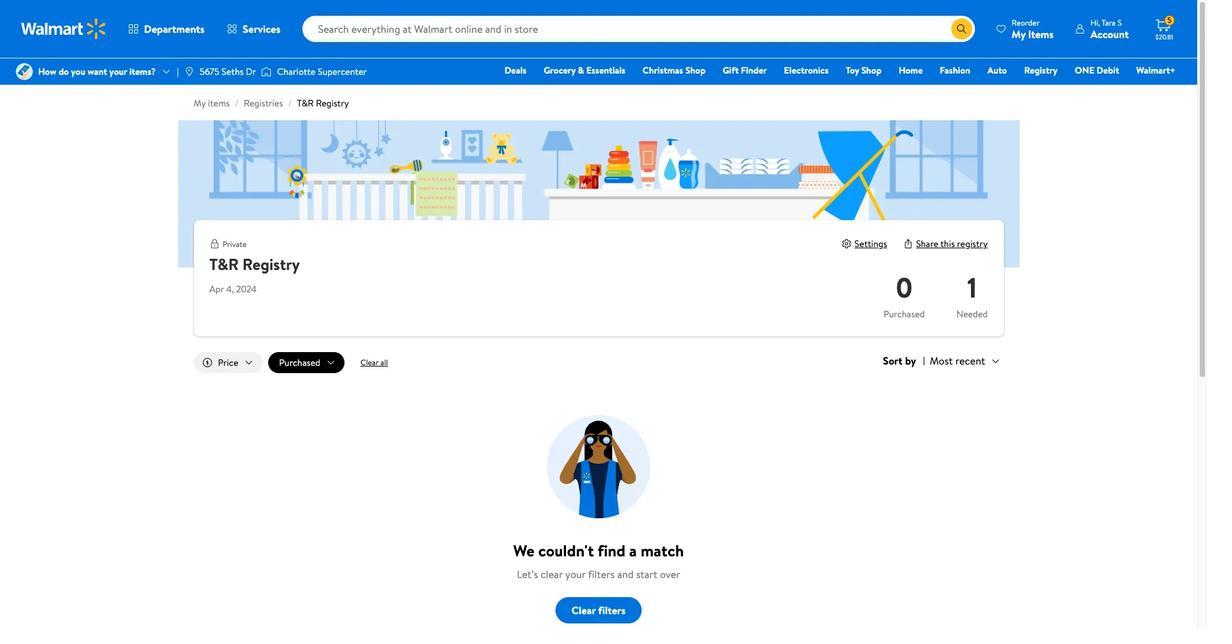 Task type: vqa. For each thing, say whether or not it's contained in the screenshot.
2013 to the top
no



Task type: locate. For each thing, give the bounding box(es) containing it.
1 vertical spatial clear
[[572, 604, 596, 618]]

1 horizontal spatial my
[[1012, 27, 1026, 41]]

registry up 2024
[[243, 253, 300, 276]]

0 vertical spatial my
[[1012, 27, 1026, 41]]

clear all button
[[350, 353, 399, 374]]

/ right registries link
[[288, 97, 292, 110]]

clear
[[361, 357, 379, 368], [572, 604, 596, 618]]

your inside we couldn't find a match let's clear your filters and start over
[[565, 568, 586, 582]]

deals
[[505, 64, 527, 77]]

clear inside "clear all" button
[[361, 357, 379, 368]]

settings button
[[842, 237, 887, 251]]

 image left how
[[16, 63, 33, 80]]

0 horizontal spatial /
[[235, 97, 239, 110]]

t&r down charlotte
[[297, 97, 314, 110]]

 image
[[16, 63, 33, 80], [261, 65, 272, 78], [184, 66, 195, 77]]

most recent button
[[925, 353, 1004, 370]]

2 vertical spatial registry
[[243, 253, 300, 276]]

find
[[598, 540, 626, 562]]

0 horizontal spatial my
[[194, 97, 206, 110]]

1 horizontal spatial purchased
[[884, 308, 925, 321]]

1 vertical spatial your
[[565, 568, 586, 582]]

one
[[1075, 64, 1095, 77]]

t&r down private
[[209, 253, 239, 276]]

one debit link
[[1069, 63, 1126, 78]]

my items link
[[194, 97, 230, 110]]

0 horizontal spatial clear
[[361, 357, 379, 368]]

2 shop from the left
[[862, 64, 882, 77]]

0 horizontal spatial shop
[[686, 64, 706, 77]]

0 horizontal spatial purchased
[[279, 357, 320, 370]]

filters left "and"
[[588, 568, 615, 582]]

my left "items"
[[1012, 27, 1026, 41]]

registries
[[244, 97, 283, 110]]

1 horizontal spatial your
[[565, 568, 586, 582]]

items
[[208, 97, 230, 110]]

sort by
[[883, 354, 916, 368]]

price
[[218, 357, 238, 370]]

home link
[[893, 63, 929, 78]]

Walmart Site-Wide search field
[[302, 16, 975, 42]]

0 horizontal spatial  image
[[16, 63, 33, 80]]

5675 seths dr
[[200, 65, 256, 78]]

fashion link
[[934, 63, 977, 78]]

1 horizontal spatial t&r
[[297, 97, 314, 110]]

how do you want your items?
[[38, 65, 156, 78]]

reorder
[[1012, 17, 1040, 28]]

clear for clear filters
[[572, 604, 596, 618]]

clear for clear all
[[361, 357, 379, 368]]

grocery & essentials link
[[538, 63, 632, 78]]

auto link
[[982, 63, 1013, 78]]

$20.81
[[1156, 32, 1174, 41]]

 image right |
[[184, 66, 195, 77]]

t&r registry link
[[297, 97, 349, 110]]

1 horizontal spatial registry
[[316, 97, 349, 110]]

we couldn't find a match let's clear your filters and start over
[[513, 540, 684, 582]]

gift finder link
[[717, 63, 773, 78]]

1 horizontal spatial /
[[288, 97, 292, 110]]

1 horizontal spatial clear
[[572, 604, 596, 618]]

registry
[[1025, 64, 1058, 77], [316, 97, 349, 110], [243, 253, 300, 276]]

we
[[513, 540, 535, 562]]

departments button
[[117, 13, 216, 45]]

1 horizontal spatial  image
[[184, 66, 195, 77]]

clear down we couldn't find a match let's clear your filters and start over
[[572, 604, 596, 618]]

t&r
[[297, 97, 314, 110], [209, 253, 239, 276]]

0 vertical spatial clear
[[361, 357, 379, 368]]

reorder my items
[[1012, 17, 1054, 41]]

essentials
[[587, 64, 626, 77]]

my inside the reorder my items
[[1012, 27, 1026, 41]]

1 shop from the left
[[686, 64, 706, 77]]

 image right dr
[[261, 65, 272, 78]]

christmas shop
[[643, 64, 706, 77]]

walmart image
[[21, 18, 107, 39]]

clear all
[[361, 357, 388, 368]]

services
[[243, 22, 281, 36]]

my
[[1012, 27, 1026, 41], [194, 97, 206, 110]]

charlotte supercenter
[[277, 65, 367, 78]]

1 vertical spatial filters
[[599, 604, 626, 618]]

share this registry button
[[903, 237, 988, 251]]

price button
[[194, 353, 263, 374]]

walmart+ link
[[1131, 63, 1182, 78]]

s
[[1118, 17, 1122, 28]]

0 vertical spatial registry
[[1025, 64, 1058, 77]]

filters
[[588, 568, 615, 582], [599, 604, 626, 618]]

shop right "toy"
[[862, 64, 882, 77]]

charlotte
[[277, 65, 316, 78]]

/
[[235, 97, 239, 110], [288, 97, 292, 110]]

your
[[109, 65, 127, 78], [565, 568, 586, 582]]

clear left all
[[361, 357, 379, 368]]

finder
[[741, 64, 767, 77]]

toy
[[846, 64, 859, 77]]

shop right christmas
[[686, 64, 706, 77]]

gift
[[723, 64, 739, 77]]

purchased button
[[268, 353, 345, 374]]

couldn't
[[539, 540, 594, 562]]

clear inside clear filters button
[[572, 604, 596, 618]]

1 vertical spatial purchased
[[279, 357, 320, 370]]

christmas shop link
[[637, 63, 712, 78]]

shop
[[686, 64, 706, 77], [862, 64, 882, 77]]

most
[[930, 354, 953, 368]]

4,
[[226, 283, 234, 296]]

purchased
[[884, 308, 925, 321], [279, 357, 320, 370]]

/ right items
[[235, 97, 239, 110]]

0 horizontal spatial t&r
[[209, 253, 239, 276]]

5
[[1168, 15, 1172, 26]]

my left items
[[194, 97, 206, 110]]

1 horizontal spatial shop
[[862, 64, 882, 77]]

departments
[[144, 22, 205, 36]]

registry down supercenter
[[316, 97, 349, 110]]

needed
[[957, 308, 988, 321]]

2 horizontal spatial  image
[[261, 65, 272, 78]]

your right want
[[109, 65, 127, 78]]

clear filters
[[572, 604, 626, 618]]

0 vertical spatial filters
[[588, 568, 615, 582]]

clear filters button
[[556, 598, 642, 624]]

filters down "and"
[[599, 604, 626, 618]]

let's
[[517, 568, 538, 582]]

electronics link
[[778, 63, 835, 78]]

most recent
[[930, 354, 986, 368]]

0 vertical spatial your
[[109, 65, 127, 78]]

registry down "items"
[[1025, 64, 1058, 77]]

your right clear on the bottom of the page
[[565, 568, 586, 582]]

2 horizontal spatial registry
[[1025, 64, 1058, 77]]

and
[[617, 568, 634, 582]]

shop for christmas shop
[[686, 64, 706, 77]]



Task type: describe. For each thing, give the bounding box(es) containing it.
supercenter
[[318, 65, 367, 78]]

match
[[641, 540, 684, 562]]

settings
[[855, 237, 887, 251]]

 image for how
[[16, 63, 33, 80]]

shop for toy shop
[[862, 64, 882, 77]]

 image for 5675
[[184, 66, 195, 77]]

apr 4, 2024
[[209, 283, 257, 296]]

toy shop
[[846, 64, 882, 77]]

registries link
[[244, 97, 283, 110]]

clear
[[541, 568, 563, 582]]

1 / from the left
[[235, 97, 239, 110]]

apr
[[209, 283, 224, 296]]

fashion
[[940, 64, 971, 77]]

dr
[[246, 65, 256, 78]]

1
[[968, 268, 977, 307]]

0 horizontal spatial registry
[[243, 253, 300, 276]]

my items / registries / t&r registry
[[194, 97, 349, 110]]

share
[[916, 237, 939, 251]]

gift finder
[[723, 64, 767, 77]]

Search search field
[[302, 16, 975, 42]]

1 vertical spatial registry
[[316, 97, 349, 110]]

purchased inside dropdown button
[[279, 357, 320, 370]]

t&r registry
[[209, 253, 300, 276]]

tara
[[1102, 17, 1116, 28]]

share this registry
[[916, 237, 988, 251]]

 image for charlotte
[[261, 65, 272, 78]]

you
[[71, 65, 85, 78]]

2024
[[236, 283, 257, 296]]

a
[[629, 540, 637, 562]]

0 purchased
[[884, 268, 925, 321]]

registry
[[957, 237, 988, 251]]

electronics
[[784, 64, 829, 77]]

hi, tara s account
[[1091, 17, 1129, 41]]

sort
[[883, 354, 903, 368]]

private
[[223, 239, 247, 250]]

one debit
[[1075, 64, 1120, 77]]

0 vertical spatial t&r
[[297, 97, 314, 110]]

search icon image
[[957, 24, 967, 34]]

how
[[38, 65, 56, 78]]

|
[[177, 65, 179, 78]]

walmart+
[[1137, 64, 1176, 77]]

1 vertical spatial my
[[194, 97, 206, 110]]

by
[[905, 354, 916, 368]]

registry link
[[1019, 63, 1064, 78]]

0 vertical spatial purchased
[[884, 308, 925, 321]]

auto
[[988, 64, 1007, 77]]

1 vertical spatial t&r
[[209, 253, 239, 276]]

5675
[[200, 65, 219, 78]]

account
[[1091, 27, 1129, 41]]

filters inside button
[[599, 604, 626, 618]]

5 $20.81
[[1156, 15, 1174, 41]]

0
[[896, 268, 913, 307]]

christmas
[[643, 64, 683, 77]]

toy shop link
[[840, 63, 888, 78]]

0 horizontal spatial your
[[109, 65, 127, 78]]

hi,
[[1091, 17, 1101, 28]]

do
[[59, 65, 69, 78]]

grocery & essentials
[[544, 64, 626, 77]]

items?
[[129, 65, 156, 78]]

this
[[941, 237, 955, 251]]

grocery
[[544, 64, 576, 77]]

over
[[660, 568, 681, 582]]

filters inside we couldn't find a match let's clear your filters and start over
[[588, 568, 615, 582]]

items
[[1029, 27, 1054, 41]]

want
[[88, 65, 107, 78]]

&
[[578, 64, 584, 77]]

2 / from the left
[[288, 97, 292, 110]]

registry inside "link"
[[1025, 64, 1058, 77]]

seths
[[222, 65, 244, 78]]

deals link
[[499, 63, 533, 78]]

start
[[636, 568, 658, 582]]

debit
[[1097, 64, 1120, 77]]

recent
[[956, 354, 986, 368]]

services button
[[216, 13, 292, 45]]

home
[[899, 64, 923, 77]]

all
[[381, 357, 388, 368]]



